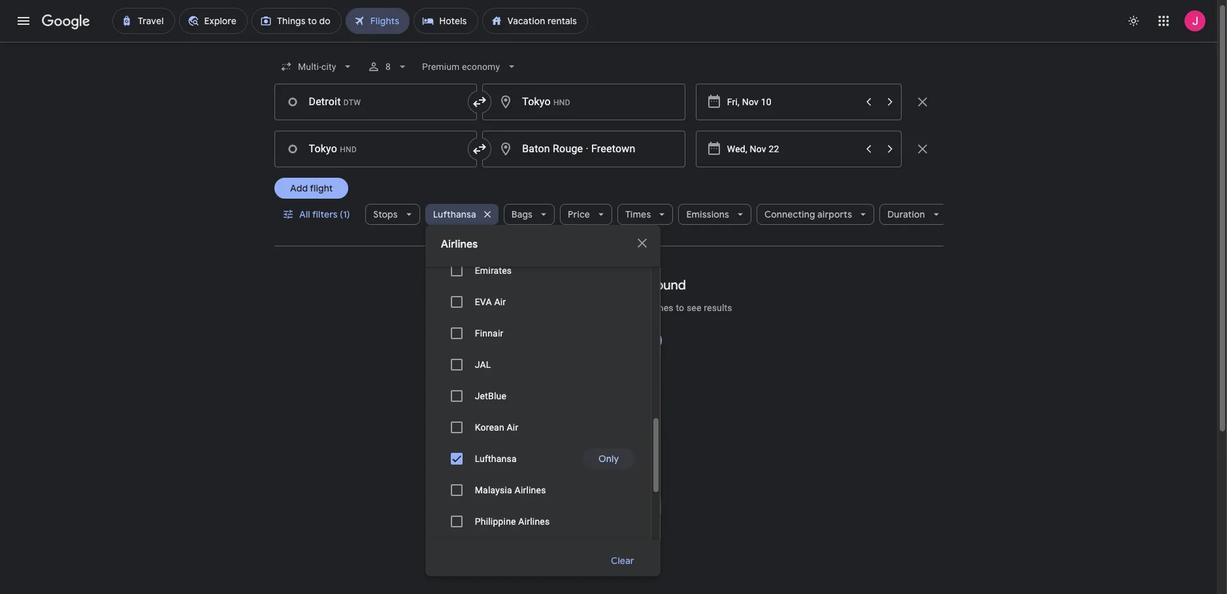 Task type: locate. For each thing, give the bounding box(es) containing it.
search all airlines button
[[555, 325, 662, 356]]

only button for emirates
[[583, 255, 635, 286]]

airlines
[[643, 303, 674, 313], [615, 335, 647, 346]]

clear button
[[595, 545, 650, 576]]

lufthansa up dates,
[[552, 277, 609, 293]]

air right korean
[[507, 422, 519, 433]]

eva
[[475, 297, 492, 307]]

2 swap origin and destination. image from the top
[[472, 141, 488, 157]]

·
[[586, 142, 589, 155]]

1 vertical spatial all
[[603, 335, 613, 346]]

add flight button
[[274, 178, 348, 199]]

1 vertical spatial swap origin and destination. image
[[472, 141, 488, 157]]

8 button
[[362, 51, 414, 82]]

1 horizontal spatial all
[[631, 303, 641, 313]]

all filters (1) button
[[274, 199, 360, 230]]

None text field
[[274, 84, 477, 120], [482, 84, 686, 120], [482, 131, 686, 167], [274, 84, 477, 120], [482, 84, 686, 120], [482, 131, 686, 167]]

only button
[[583, 255, 635, 286], [583, 443, 635, 475]]

airlines down lufthansa popup button
[[441, 238, 478, 251]]

0 vertical spatial air
[[494, 297, 506, 307]]

swap origin and destination. image
[[472, 94, 488, 110], [472, 141, 488, 157]]

eva air
[[475, 297, 506, 307]]

0 vertical spatial only
[[599, 265, 619, 276]]

0 vertical spatial swap origin and destination. image
[[472, 94, 488, 110]]

Departure text field
[[727, 84, 857, 120]]

2 vertical spatial lufthansa
[[475, 454, 517, 464]]

only button for lufthansa
[[583, 443, 635, 475]]

airlines down search
[[615, 335, 647, 346]]

main menu image
[[16, 13, 31, 29]]

1 swap origin and destination. image from the top
[[472, 94, 488, 110]]

1 vertical spatial air
[[507, 422, 519, 433]]

baton
[[522, 142, 550, 155]]

1 horizontal spatial air
[[507, 422, 519, 433]]

airlines right philippine on the bottom left of the page
[[519, 516, 550, 527]]

all filters (1)
[[299, 209, 350, 220]]

None text field
[[274, 131, 477, 167]]

0 horizontal spatial all
[[603, 335, 613, 346]]

0 vertical spatial airlines
[[643, 303, 674, 313]]

bags button
[[504, 199, 555, 230]]

add
[[290, 182, 308, 194]]

flights
[[612, 277, 649, 293]]

malaysia airlines
[[475, 485, 546, 495]]

finnair
[[475, 328, 504, 339]]

1 vertical spatial only button
[[583, 443, 635, 475]]

connecting
[[765, 209, 815, 220]]

change appearance image
[[1118, 5, 1150, 37]]

lufthansa button
[[425, 199, 499, 230]]

2 vertical spatial airlines
[[519, 516, 550, 527]]

0 horizontal spatial air
[[494, 297, 506, 307]]

philippine airlines
[[475, 516, 550, 527]]

clear
[[611, 555, 634, 567]]

air for eva air
[[494, 297, 506, 307]]

0 vertical spatial lufthansa
[[433, 209, 476, 220]]

swap origin and destination. image for departure text field in the top of the page
[[472, 141, 488, 157]]

lufthansa down korean air
[[475, 454, 517, 464]]

None field
[[274, 55, 359, 78], [417, 55, 524, 78], [274, 55, 359, 78], [417, 55, 524, 78]]

airlines
[[441, 238, 478, 251], [515, 485, 546, 495], [519, 516, 550, 527]]

lufthansa
[[433, 209, 476, 220], [552, 277, 609, 293], [475, 454, 517, 464]]

connecting airports
[[765, 209, 852, 220]]

1 vertical spatial airlines
[[515, 485, 546, 495]]

1 vertical spatial only
[[599, 453, 619, 465]]

2 only from the top
[[599, 453, 619, 465]]

all inside button
[[603, 335, 613, 346]]

bags
[[512, 209, 533, 220]]

(1)
[[340, 209, 350, 220]]

airlines up philippine airlines
[[515, 485, 546, 495]]

1 vertical spatial airlines
[[615, 335, 647, 346]]

philippine
[[475, 516, 516, 527]]

swap origin and destination. image for departure text box
[[472, 94, 488, 110]]

try
[[485, 303, 498, 313]]

air right eva at left
[[494, 297, 506, 307]]

rouge
[[553, 142, 583, 155]]

jal
[[475, 359, 491, 370]]

found
[[651, 277, 686, 293]]

no
[[532, 277, 549, 293]]

stops
[[373, 209, 398, 220]]

search
[[571, 335, 601, 346]]

1 only from the top
[[599, 265, 619, 276]]

all
[[299, 209, 310, 220]]

only
[[599, 265, 619, 276], [599, 453, 619, 465]]

all
[[631, 303, 641, 313], [603, 335, 613, 346]]

2 only button from the top
[[583, 443, 635, 475]]

your
[[541, 303, 560, 313]]

add flight
[[290, 182, 333, 194]]

1 only button from the top
[[583, 255, 635, 286]]

0 vertical spatial only button
[[583, 255, 635, 286]]

remove flight from tokyo to baton rouge or freetown on wed, nov 22 image
[[915, 141, 930, 157]]

air
[[494, 297, 506, 307], [507, 422, 519, 433]]

times button
[[618, 199, 673, 230]]

times
[[626, 209, 651, 220]]

None search field
[[274, 51, 948, 576]]

airlines left the to
[[643, 303, 674, 313]]

freetown
[[592, 142, 636, 155]]

lufthansa right the stops popup button
[[433, 209, 476, 220]]

air for korean air
[[507, 422, 519, 433]]



Task type: vqa. For each thing, say whether or not it's contained in the screenshot.
8
yes



Task type: describe. For each thing, give the bounding box(es) containing it.
only for emirates
[[599, 265, 619, 276]]

airports
[[818, 209, 852, 220]]

qatar airways only image
[[583, 537, 635, 569]]

none search field containing airlines
[[274, 51, 948, 576]]

filters
[[312, 209, 337, 220]]

close dialog image
[[634, 235, 650, 251]]

emissions
[[687, 209, 729, 220]]

price button
[[560, 199, 612, 230]]

baton rouge · freetown
[[522, 142, 636, 155]]

lufthansa inside lufthansa popup button
[[433, 209, 476, 220]]

see
[[687, 303, 702, 313]]

changing
[[501, 303, 539, 313]]

price
[[568, 209, 590, 220]]

1 vertical spatial lufthansa
[[552, 277, 609, 293]]

duration button
[[880, 199, 948, 230]]

search all airlines
[[571, 335, 647, 346]]

Departure text field
[[727, 131, 857, 167]]

to
[[676, 303, 684, 313]]

duration
[[888, 209, 925, 220]]

stops button
[[366, 199, 420, 230]]

korean
[[475, 422, 504, 433]]

0 vertical spatial airlines
[[441, 238, 478, 251]]

only for lufthansa
[[599, 453, 619, 465]]

or
[[590, 303, 598, 313]]

airlines for philippine
[[519, 516, 550, 527]]

search
[[601, 303, 629, 313]]

airlines for malaysia
[[515, 485, 546, 495]]

emirates
[[475, 265, 512, 276]]

dates,
[[562, 303, 587, 313]]

results
[[704, 303, 733, 313]]

8
[[386, 61, 391, 72]]

try changing your dates, or search all airlines to see results
[[485, 303, 733, 313]]

flight
[[310, 182, 333, 194]]

0 vertical spatial all
[[631, 303, 641, 313]]

malaysia
[[475, 485, 512, 495]]

connecting airports button
[[757, 199, 875, 230]]

no lufthansa flights found
[[532, 277, 686, 293]]

emissions button
[[679, 199, 752, 230]]

airlines inside button
[[615, 335, 647, 346]]

jetblue
[[475, 391, 507, 401]]

remove flight from detroit to tokyo on fri, nov 10 image
[[915, 94, 930, 110]]

korean air
[[475, 422, 519, 433]]



